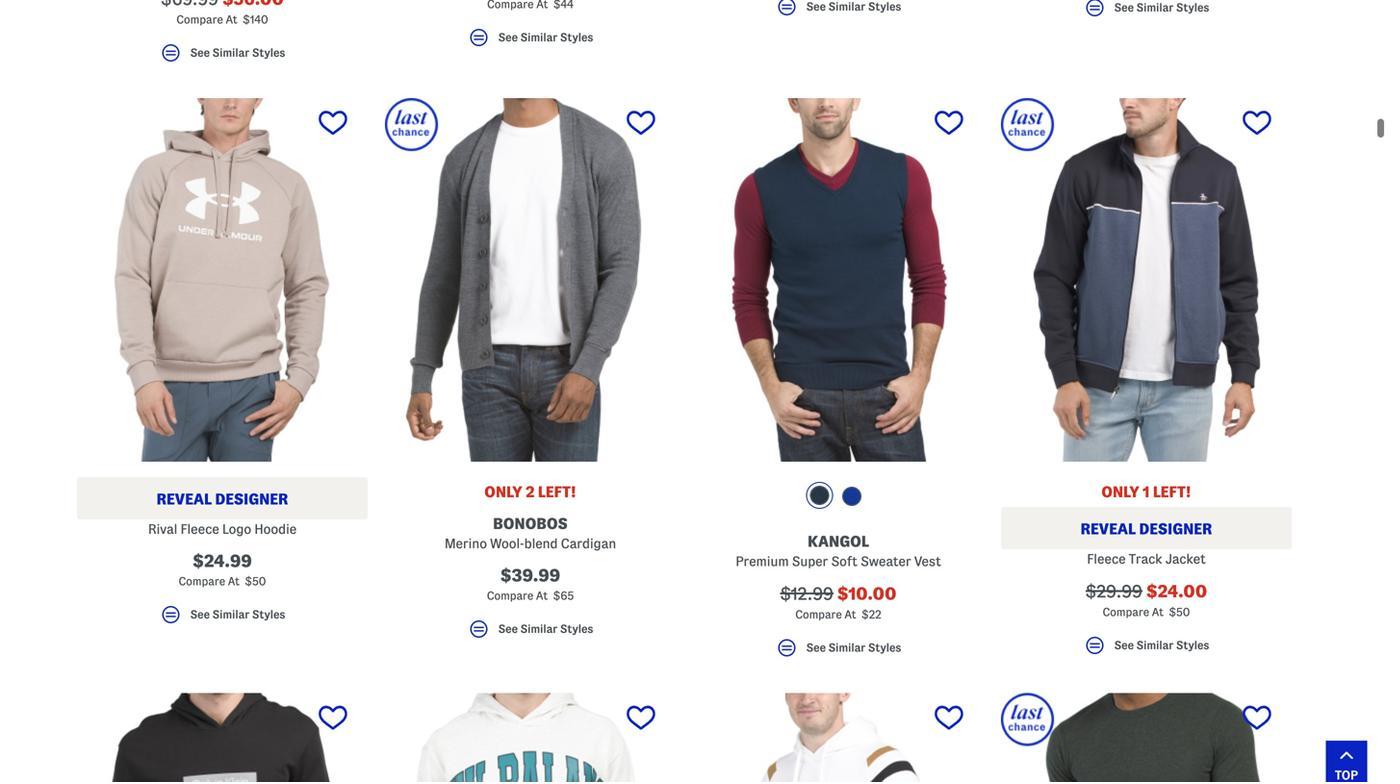 Task type: locate. For each thing, give the bounding box(es) containing it.
reveal up track on the bottom of page
[[1081, 521, 1136, 537]]

styles inside bonobos merino wool-blend cardigan $39.99 compare at              $65 element
[[560, 623, 593, 635]]

compare
[[176, 13, 223, 25], [179, 575, 225, 587], [487, 590, 533, 602], [1103, 606, 1149, 618], [795, 609, 842, 621]]

0 horizontal spatial designer
[[215, 491, 288, 508]]

list box
[[806, 482, 871, 514]]

rival fleece logo hoodie
[[148, 522, 297, 536]]

see similar styles button
[[693, 0, 984, 27], [1001, 0, 1292, 28], [385, 26, 676, 58], [77, 41, 368, 73], [77, 603, 368, 635], [385, 618, 676, 650], [1001, 634, 1292, 666], [693, 637, 984, 668]]

cardigan
[[561, 536, 616, 551]]

rival fleece logo hoodie image
[[77, 98, 368, 462]]

1 horizontal spatial reveal designer
[[1081, 521, 1212, 537]]

compare down $12.99
[[795, 609, 842, 621]]

hoodie with contrast shoulder image
[[693, 693, 984, 783]]

0 horizontal spatial reveal designer
[[156, 491, 288, 508]]

$50 down $24.00
[[1169, 606, 1190, 618]]

merino wool-blend cardigan image
[[385, 98, 676, 462]]

only
[[484, 484, 522, 500], [1101, 484, 1140, 500]]

1 horizontal spatial designer
[[1139, 521, 1212, 537]]

1 vertical spatial designer
[[1139, 521, 1212, 537]]

0 vertical spatial designer
[[215, 491, 288, 508]]

reveal up rival
[[156, 491, 212, 508]]

christian lacroix compare at              $44 element
[[385, 0, 676, 58]]

0 horizontal spatial $50
[[245, 575, 266, 587]]

only inside reveal designer fleece track jacket compare at              $50 element
[[1101, 484, 1140, 500]]

compare left "$140"
[[176, 13, 223, 25]]

left! inside bonobos merino wool-blend cardigan $39.99 compare at              $65 element
[[538, 484, 576, 500]]

compare inside $12.99 $10.00 compare at              $22
[[795, 609, 842, 621]]

1 horizontal spatial left!
[[1153, 484, 1191, 500]]

designer for $29.99
[[1139, 521, 1212, 537]]

1 vertical spatial $50
[[1169, 606, 1190, 618]]

0 horizontal spatial fleece
[[180, 522, 219, 536]]

styles
[[868, 1, 901, 13], [1176, 2, 1209, 14], [560, 31, 593, 43], [252, 47, 285, 59], [252, 609, 285, 621], [560, 623, 593, 635], [1176, 640, 1209, 652], [868, 642, 901, 654]]

see similar styles inside reveal designer rival fleece logo hoodie $24.99 compare at              $50 element
[[190, 609, 285, 621]]

fleece left logo
[[180, 522, 219, 536]]

compare at              $140 link
[[77, 0, 368, 30]]

compare at              $140 element
[[77, 0, 368, 73]]

super
[[792, 554, 828, 569]]

fleece up $29.99
[[1087, 552, 1126, 566]]

reveal designer for $29.99
[[1081, 521, 1212, 537]]

left! for $29.99
[[1153, 484, 1191, 500]]

merino wool riland crew neck sweater image
[[1001, 693, 1292, 783]]

designer up logo
[[215, 491, 288, 508]]

1 horizontal spatial only
[[1101, 484, 1140, 500]]

see inside kangol premium super soft sweater vest compare at              $22 'element'
[[806, 642, 826, 654]]

$24.99
[[193, 552, 252, 571]]

left!
[[538, 484, 576, 500], [1153, 484, 1191, 500]]

list box inside kangol premium super soft sweater vest compare at              $22 'element'
[[806, 482, 871, 514]]

styles inside reveal designer rival fleece logo hoodie $24.99 compare at              $50 element
[[252, 609, 285, 621]]

0 vertical spatial reveal designer
[[156, 491, 288, 508]]

bonobos merino wool-blend cardigan $39.99 compare at              $65 element
[[385, 98, 676, 650]]

only for $29.99
[[1101, 484, 1140, 500]]

reveal designer inside reveal designer rival fleece logo hoodie $24.99 compare at              $50 element
[[156, 491, 288, 508]]

$22
[[862, 609, 881, 621]]

see inside reveal designer fleece track jacket compare at              $50 element
[[1114, 640, 1134, 652]]

sweater
[[861, 554, 911, 569]]

left! for bonobos
[[538, 484, 576, 500]]

1 horizontal spatial $50
[[1169, 606, 1190, 618]]

0 vertical spatial reveal
[[156, 491, 212, 508]]

reveal
[[156, 491, 212, 508], [1081, 521, 1136, 537]]

reveal designer up fleece track jacket
[[1081, 521, 1212, 537]]

2 left! from the left
[[1153, 484, 1191, 500]]

$12.99
[[780, 585, 833, 603]]

only left 2
[[484, 484, 522, 500]]

compare down $29.99
[[1103, 606, 1149, 618]]

1 only from the left
[[484, 484, 522, 500]]

see similar styles
[[806, 1, 901, 13], [1114, 2, 1209, 14], [498, 31, 593, 43], [190, 47, 285, 59], [190, 609, 285, 621], [498, 623, 593, 635], [1114, 640, 1209, 652], [806, 642, 901, 654]]

see similar styles inside christian lacroix compare at              $44 element
[[498, 31, 593, 43]]

2 only from the left
[[1101, 484, 1140, 500]]

reveal designer inside reveal designer fleece track jacket compare at              $50 element
[[1081, 521, 1212, 537]]

1 vertical spatial reveal
[[1081, 521, 1136, 537]]

0 vertical spatial $50
[[245, 575, 266, 587]]

$29.99 $24.00 compare at              $50
[[1086, 582, 1207, 618]]

$24.99 compare at              $50
[[179, 552, 266, 587]]

1 horizontal spatial fleece
[[1087, 552, 1126, 566]]

fleece
[[180, 522, 219, 536], [1087, 552, 1126, 566]]

similar inside christian lacroix compare at              $44 element
[[520, 31, 558, 43]]

$39.99 compare at              $65
[[487, 566, 574, 602]]

kangol premium super soft sweater vest
[[736, 533, 941, 569]]

track
[[1129, 552, 1162, 566]]

see
[[806, 1, 826, 13], [1114, 2, 1134, 14], [498, 31, 518, 43], [190, 47, 210, 59], [190, 609, 210, 621], [498, 623, 518, 635], [1114, 640, 1134, 652], [806, 642, 826, 654]]

only inside bonobos merino wool-blend cardigan $39.99 compare at              $65 element
[[484, 484, 522, 500]]

1 vertical spatial fleece
[[1087, 552, 1126, 566]]

reveal designer fleece track jacket compare at              $50 element
[[1001, 98, 1292, 666]]

$50
[[245, 575, 266, 587], [1169, 606, 1190, 618]]

styles inside christian lacroix compare at              $44 element
[[560, 31, 593, 43]]

1 vertical spatial reveal designer
[[1081, 521, 1212, 537]]

left! right 1
[[1153, 484, 1191, 500]]

2
[[526, 484, 535, 500]]

compare down $39.99
[[487, 590, 533, 602]]

designer up jacket
[[1139, 521, 1212, 537]]

0 horizontal spatial left!
[[538, 484, 576, 500]]

see similar styles inside bonobos merino wool-blend cardigan $39.99 compare at              $65 element
[[498, 623, 593, 635]]

only left 1
[[1101, 484, 1140, 500]]

$50 down $24.99
[[245, 575, 266, 587]]

similar inside kangol premium super soft sweater vest compare at              $22 'element'
[[828, 642, 866, 654]]

compare down $24.99
[[179, 575, 225, 587]]

navy image
[[810, 486, 829, 505]]

$50 inside the $29.99 $24.00 compare at              $50
[[1169, 606, 1190, 618]]

0 horizontal spatial only
[[484, 484, 522, 500]]

$39.99
[[500, 566, 560, 585]]

$10.00
[[837, 585, 897, 603]]

designer
[[215, 491, 288, 508], [1139, 521, 1212, 537]]

1 horizontal spatial reveal
[[1081, 521, 1136, 537]]

compare inside the $29.99 $24.00 compare at              $50
[[1103, 606, 1149, 618]]

reveal designer
[[156, 491, 288, 508], [1081, 521, 1212, 537]]

revive long sleeve hoodie image
[[77, 693, 368, 783]]

reveal designer rival fleece logo hoodie $24.99 compare at              $50 element
[[77, 98, 368, 635]]

left! right 2
[[538, 484, 576, 500]]

$140
[[243, 13, 268, 25]]

0 horizontal spatial reveal
[[156, 491, 212, 508]]

$12.99 $10.00 compare at              $22
[[780, 585, 897, 621]]

left! inside reveal designer fleece track jacket compare at              $50 element
[[1153, 484, 1191, 500]]

1 left! from the left
[[538, 484, 576, 500]]

similar
[[828, 1, 866, 13], [1136, 2, 1174, 14], [520, 31, 558, 43], [212, 47, 249, 59], [212, 609, 249, 621], [520, 623, 558, 635], [1136, 640, 1174, 652], [828, 642, 866, 654]]

reveal designer up rival fleece logo hoodie
[[156, 491, 288, 508]]



Task type: vqa. For each thing, say whether or not it's contained in the screenshot.
the bottom the Fleece
yes



Task type: describe. For each thing, give the bounding box(es) containing it.
similar inside reveal designer fleece track jacket compare at              $50 element
[[1136, 640, 1174, 652]]

compare at              $140
[[176, 13, 268, 25]]

royal image
[[842, 487, 861, 506]]

soft
[[831, 554, 858, 569]]

see similar styles inside reveal designer fleece track jacket compare at              $50 element
[[1114, 640, 1209, 652]]

jacket
[[1165, 552, 1206, 566]]

fleece track jacket image
[[1001, 98, 1292, 462]]

$50 inside $24.99 compare at              $50
[[245, 575, 266, 587]]

see inside christian lacroix compare at              $44 element
[[498, 31, 518, 43]]

rival
[[148, 522, 177, 536]]

fleece track jacket
[[1087, 552, 1206, 566]]

kangol
[[808, 533, 869, 550]]

$29.99
[[1086, 582, 1142, 601]]

styles inside compare at              $140 element
[[252, 47, 285, 59]]

wool-
[[490, 536, 524, 551]]

$65
[[553, 590, 574, 602]]

reveal designer for $24.99
[[156, 491, 288, 508]]

similar inside reveal designer rival fleece logo hoodie $24.99 compare at              $50 element
[[212, 609, 249, 621]]

premium super soft sweater vest image
[[693, 98, 984, 462]]

1
[[1143, 484, 1150, 500]]

0 vertical spatial fleece
[[180, 522, 219, 536]]

compare inside $24.99 compare at              $50
[[179, 575, 225, 587]]

compare inside $39.99 compare at              $65
[[487, 590, 533, 602]]

styles inside kangol premium super soft sweater vest compare at              $22 'element'
[[868, 642, 901, 654]]

similar inside compare at              $140 element
[[212, 47, 249, 59]]

kangol premium super soft sweater vest compare at              $22 element
[[693, 98, 984, 668]]

reveal for $29.99
[[1081, 521, 1136, 537]]

$24.00
[[1146, 582, 1207, 601]]

vest
[[914, 554, 941, 569]]

premium
[[736, 554, 789, 569]]

bonobos
[[493, 515, 568, 532]]

reveal for $24.99
[[156, 491, 212, 508]]

uni-ssentials warped classic terry hoodie image
[[385, 693, 676, 783]]

see similar styles inside compare at              $140 element
[[190, 47, 285, 59]]

designer for $24.99
[[215, 491, 288, 508]]

see inside compare at              $140 element
[[190, 47, 210, 59]]

logo
[[222, 522, 251, 536]]

similar inside bonobos merino wool-blend cardigan $39.99 compare at              $65 element
[[520, 623, 558, 635]]

only 1 left!
[[1101, 484, 1191, 500]]

only 2 left!
[[484, 484, 576, 500]]

bonobos merino wool-blend cardigan
[[445, 515, 616, 551]]

see inside bonobos merino wool-blend cardigan $39.99 compare at              $65 element
[[498, 623, 518, 635]]

hoodie
[[254, 522, 297, 536]]

blend
[[524, 536, 558, 551]]

styles inside reveal designer fleece track jacket compare at              $50 element
[[1176, 640, 1209, 652]]

see inside reveal designer rival fleece logo hoodie $24.99 compare at              $50 element
[[190, 609, 210, 621]]

merino
[[445, 536, 487, 551]]

see similar styles inside kangol premium super soft sweater vest compare at              $22 'element'
[[806, 642, 901, 654]]

only for bonobos
[[484, 484, 522, 500]]



